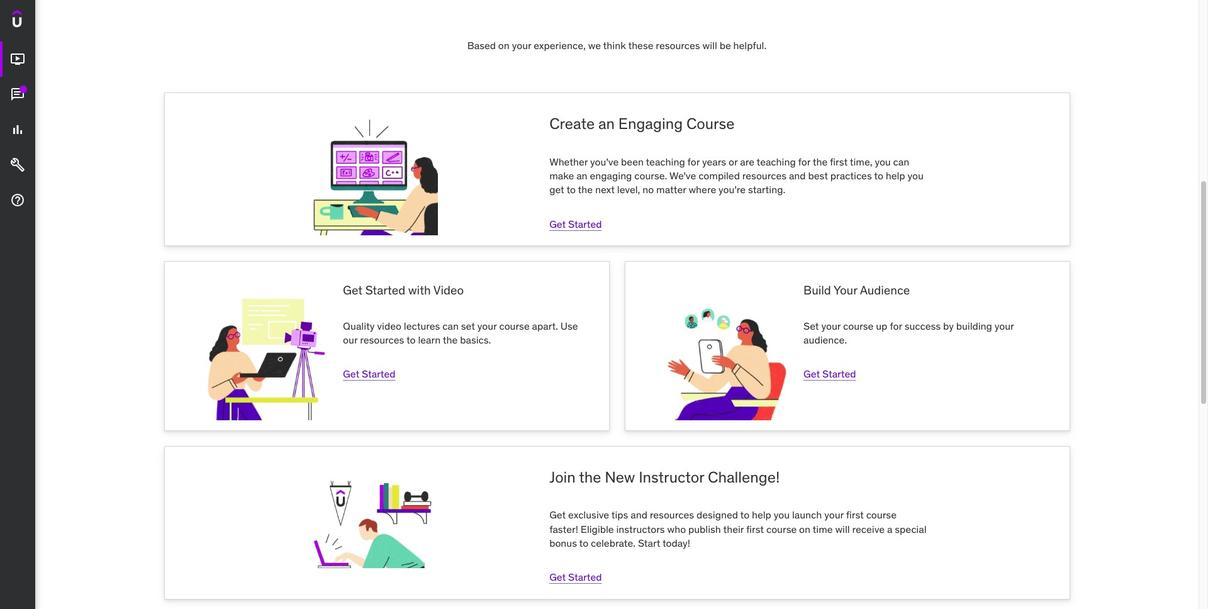 Task type: vqa. For each thing, say whether or not it's contained in the screenshot.
plans for Active
no



Task type: describe. For each thing, give the bounding box(es) containing it.
udemy image
[[13, 10, 70, 32]]

get for create an engaging course
[[550, 218, 566, 230]]

get inside get exclusive tips and resources designed to help you launch your first course faster! eligible instructors who publish their first course on time will receive a special bonus to celebrate. start today!
[[550, 509, 566, 521]]

your inside quality video lectures can set your course apart. use our resources to learn the basics.
[[478, 320, 497, 332]]

eligible
[[581, 523, 614, 535]]

get started for join
[[550, 571, 602, 584]]

and inside get exclusive tips and resources designed to help you launch your first course faster! eligible instructors who publish their first course on time will receive a special bonus to celebrate. start today!
[[631, 509, 648, 521]]

course inside quality video lectures can set your course apart. use our resources to learn the basics.
[[500, 320, 530, 332]]

set your course up for success by building your audience.
[[804, 320, 1015, 346]]

1 medium image from the top
[[10, 52, 25, 67]]

1 horizontal spatial you
[[875, 155, 891, 168]]

time
[[813, 523, 833, 535]]

new
[[605, 467, 635, 487]]

practices
[[831, 169, 872, 182]]

the up best
[[813, 155, 828, 168]]

years
[[703, 155, 727, 168]]

your inside get exclusive tips and resources designed to help you launch your first course faster! eligible instructors who publish their first course on time will receive a special bonus to celebrate. start today!
[[825, 509, 844, 521]]

can inside whether you've been teaching for years or are teaching for the first time, you can make an engaging course. we've compiled resources and best practices to help you get to the next level, no matter where you're starting.
[[894, 155, 910, 168]]

get
[[550, 183, 565, 196]]

success
[[905, 320, 941, 332]]

get for join the new instructor challenge!
[[550, 571, 566, 584]]

get for get started with video
[[343, 368, 360, 380]]

lectures
[[404, 320, 440, 332]]

3 medium image from the top
[[10, 193, 25, 208]]

build your audience
[[804, 283, 910, 298]]

we've
[[670, 169, 697, 182]]

we
[[588, 39, 601, 51]]

1 horizontal spatial for
[[799, 155, 811, 168]]

learn
[[418, 334, 441, 346]]

next
[[596, 183, 615, 196]]

will inside get exclusive tips and resources designed to help you launch your first course faster! eligible instructors who publish their first course on time will receive a special bonus to celebrate. start today!
[[836, 523, 850, 535]]

apart.
[[532, 320, 558, 332]]

2 medium image from the top
[[10, 158, 25, 173]]

get exclusive tips and resources designed to help you launch your first course faster! eligible instructors who publish their first course on time will receive a special bonus to celebrate. start today!
[[550, 509, 927, 550]]

the inside quality video lectures can set your course apart. use our resources to learn the basics.
[[443, 334, 458, 346]]

think
[[604, 39, 626, 51]]

these
[[629, 39, 654, 51]]

up
[[876, 320, 888, 332]]

1 vertical spatial you
[[908, 169, 924, 182]]

0 vertical spatial an
[[599, 114, 615, 133]]

building
[[957, 320, 993, 332]]

0 vertical spatial will
[[703, 39, 718, 51]]

to right practices
[[875, 169, 884, 182]]

course inside set your course up for success by building your audience.
[[844, 320, 874, 332]]

get started link for get
[[343, 368, 396, 380]]

experience,
[[534, 39, 586, 51]]

designed
[[697, 509, 738, 521]]

help inside get exclusive tips and resources designed to help you launch your first course faster! eligible instructors who publish their first course on time will receive a special bonus to celebrate. start today!
[[752, 509, 772, 521]]

be
[[720, 39, 731, 51]]

whether you've been teaching for years or are teaching for the first time, you can make an engaging course. we've compiled resources and best practices to help you get to the next level, no matter where you're starting.
[[550, 155, 924, 196]]

receive
[[853, 523, 885, 535]]

you've
[[591, 155, 619, 168]]

the right 'join' at left
[[579, 467, 602, 487]]

today!
[[663, 537, 691, 550]]

create
[[550, 114, 595, 133]]

with
[[408, 283, 431, 298]]

video
[[434, 283, 464, 298]]

helpful.
[[734, 39, 767, 51]]

our
[[343, 334, 358, 346]]

can inside quality video lectures can set your course apart. use our resources to learn the basics.
[[443, 320, 459, 332]]

celebrate.
[[591, 537, 636, 550]]

get started for get
[[343, 368, 396, 380]]

your up "audience."
[[822, 320, 841, 332]]

engaging
[[590, 169, 632, 182]]

resources inside whether you've been teaching for years or are teaching for the first time, you can make an engaging course. we've compiled resources and best practices to help you get to the next level, no matter where you're starting.
[[743, 169, 787, 182]]

0 horizontal spatial on
[[499, 39, 510, 51]]

get started for create
[[550, 218, 602, 230]]

2 teaching from the left
[[757, 155, 796, 168]]

join the new instructor challenge!
[[550, 467, 780, 487]]

special
[[895, 523, 927, 535]]

a
[[888, 523, 893, 535]]

for for create an engaging course
[[688, 155, 700, 168]]

1 teaching from the left
[[646, 155, 685, 168]]

get started link for join
[[550, 571, 602, 584]]

use
[[561, 320, 578, 332]]

starting.
[[749, 183, 786, 196]]

started for instructor
[[569, 571, 602, 584]]

audience
[[860, 283, 910, 298]]

to down eligible
[[580, 537, 589, 550]]

build
[[804, 283, 832, 298]]

2 medium image from the top
[[10, 122, 25, 137]]

an inside whether you've been teaching for years or are teaching for the first time, you can make an engaging course. we've compiled resources and best practices to help you get to the next level, no matter where you're starting.
[[577, 169, 588, 182]]

video
[[377, 320, 402, 332]]

make
[[550, 169, 574, 182]]

first for join the new instructor challenge!
[[847, 509, 864, 521]]



Task type: locate. For each thing, give the bounding box(es) containing it.
resources up who
[[650, 509, 694, 521]]

can
[[894, 155, 910, 168], [443, 320, 459, 332]]

0 horizontal spatial for
[[688, 155, 700, 168]]

to down the lectures
[[407, 334, 416, 346]]

and
[[789, 169, 806, 182], [631, 509, 648, 521]]

join
[[550, 467, 576, 487]]

teaching up course.
[[646, 155, 685, 168]]

their
[[724, 523, 744, 535]]

1 vertical spatial medium image
[[10, 122, 25, 137]]

an right create
[[599, 114, 615, 133]]

1 horizontal spatial will
[[836, 523, 850, 535]]

get started down 'get'
[[550, 218, 602, 230]]

course left apart.
[[500, 320, 530, 332]]

get started link down "audience."
[[804, 368, 857, 380]]

started left with
[[366, 283, 406, 298]]

0 vertical spatial you
[[875, 155, 891, 168]]

for right up
[[890, 320, 903, 332]]

on right "based"
[[499, 39, 510, 51]]

resources inside get exclusive tips and resources designed to help you launch your first course faster! eligible instructors who publish their first course on time will receive a special bonus to celebrate. start today!
[[650, 509, 694, 521]]

started
[[569, 218, 602, 230], [366, 283, 406, 298], [362, 368, 396, 380], [823, 368, 857, 380], [569, 571, 602, 584]]

0 horizontal spatial you
[[774, 509, 790, 521]]

get started link for create
[[550, 218, 602, 230]]

help
[[886, 169, 906, 182], [752, 509, 772, 521]]

started for video
[[362, 368, 396, 380]]

by
[[944, 320, 954, 332]]

course
[[687, 114, 735, 133]]

resources down the video
[[360, 334, 404, 346]]

and up instructors
[[631, 509, 648, 521]]

instructors
[[617, 523, 665, 535]]

get started link
[[550, 218, 602, 230], [343, 368, 396, 380], [804, 368, 857, 380], [550, 571, 602, 584]]

on inside get exclusive tips and resources designed to help you launch your first course faster! eligible instructors who publish their first course on time will receive a special bonus to celebrate. start today!
[[800, 523, 811, 535]]

get down 'get'
[[550, 218, 566, 230]]

0 vertical spatial and
[[789, 169, 806, 182]]

your
[[834, 283, 858, 298]]

get started down our in the bottom of the page
[[343, 368, 396, 380]]

your up time
[[825, 509, 844, 521]]

publish
[[689, 523, 721, 535]]

for
[[688, 155, 700, 168], [799, 155, 811, 168], [890, 320, 903, 332]]

get started link down 'get'
[[550, 218, 602, 230]]

0 vertical spatial help
[[886, 169, 906, 182]]

medium image
[[10, 52, 25, 67], [10, 158, 25, 173], [10, 193, 25, 208]]

0 horizontal spatial help
[[752, 509, 772, 521]]

your right building
[[995, 320, 1015, 332]]

0 vertical spatial can
[[894, 155, 910, 168]]

get started with video
[[343, 283, 464, 298]]

1 vertical spatial help
[[752, 509, 772, 521]]

0 vertical spatial medium image
[[10, 52, 25, 67]]

get for build your audience
[[804, 368, 820, 380]]

0 vertical spatial medium image
[[10, 87, 25, 102]]

get started link down bonus
[[550, 571, 602, 584]]

compiled
[[699, 169, 740, 182]]

1 horizontal spatial on
[[800, 523, 811, 535]]

2 vertical spatial medium image
[[10, 193, 25, 208]]

2 vertical spatial first
[[747, 523, 764, 535]]

1 vertical spatial medium image
[[10, 158, 25, 173]]

1 horizontal spatial and
[[789, 169, 806, 182]]

for for build your audience
[[890, 320, 903, 332]]

quality video lectures can set your course apart. use our resources to learn the basics.
[[343, 320, 578, 346]]

the right learn
[[443, 334, 458, 346]]

launch
[[793, 509, 822, 521]]

0 vertical spatial first
[[830, 155, 848, 168]]

level,
[[618, 183, 641, 196]]

started down "audience."
[[823, 368, 857, 380]]

get started link for build
[[804, 368, 857, 380]]

tips
[[612, 509, 629, 521]]

for inside set your course up for success by building your audience.
[[890, 320, 903, 332]]

teaching
[[646, 155, 685, 168], [757, 155, 796, 168]]

2 horizontal spatial you
[[908, 169, 924, 182]]

faster!
[[550, 523, 579, 535]]

your left experience, in the top left of the page
[[512, 39, 532, 51]]

started down next
[[569, 218, 602, 230]]

you're
[[719, 183, 746, 196]]

2 vertical spatial you
[[774, 509, 790, 521]]

engaging
[[619, 114, 683, 133]]

first up receive
[[847, 509, 864, 521]]

get started down bonus
[[550, 571, 602, 584]]

1 vertical spatial on
[[800, 523, 811, 535]]

where
[[689, 183, 717, 196]]

0 horizontal spatial will
[[703, 39, 718, 51]]

on down the launch
[[800, 523, 811, 535]]

started down the video
[[362, 368, 396, 380]]

will
[[703, 39, 718, 51], [836, 523, 850, 535]]

to
[[875, 169, 884, 182], [567, 183, 576, 196], [407, 334, 416, 346], [741, 509, 750, 521], [580, 537, 589, 550]]

get
[[550, 218, 566, 230], [343, 283, 363, 298], [343, 368, 360, 380], [804, 368, 820, 380], [550, 509, 566, 521], [550, 571, 566, 584]]

0 horizontal spatial can
[[443, 320, 459, 332]]

1 vertical spatial can
[[443, 320, 459, 332]]

audience.
[[804, 334, 847, 346]]

get up quality
[[343, 283, 363, 298]]

0 horizontal spatial and
[[631, 509, 648, 521]]

1 vertical spatial an
[[577, 169, 588, 182]]

first for create an engaging course
[[830, 155, 848, 168]]

first inside whether you've been teaching for years or are teaching for the first time, you can make an engaging course. we've compiled resources and best practices to help you get to the next level, no matter where you're starting.
[[830, 155, 848, 168]]

resources up "starting."
[[743, 169, 787, 182]]

course
[[500, 320, 530, 332], [844, 320, 874, 332], [867, 509, 897, 521], [767, 523, 797, 535]]

1 medium image from the top
[[10, 87, 25, 102]]

quality
[[343, 320, 375, 332]]

are
[[741, 155, 755, 168]]

get down "audience."
[[804, 368, 820, 380]]

will left be
[[703, 39, 718, 51]]

exclusive
[[569, 509, 610, 521]]

best
[[809, 169, 829, 182]]

get started link down our in the bottom of the page
[[343, 368, 396, 380]]

started for course
[[569, 218, 602, 230]]

get started down "audience."
[[804, 368, 857, 380]]

your up the basics.
[[478, 320, 497, 332]]

get started
[[550, 218, 602, 230], [343, 368, 396, 380], [804, 368, 857, 380], [550, 571, 602, 584]]

time,
[[850, 155, 873, 168]]

0 vertical spatial on
[[499, 39, 510, 51]]

get up faster!
[[550, 509, 566, 521]]

first
[[830, 155, 848, 168], [847, 509, 864, 521], [747, 523, 764, 535]]

and inside whether you've been teaching for years or are teaching for the first time, you can make an engaging course. we've compiled resources and best practices to help you get to the next level, no matter where you're starting.
[[789, 169, 806, 182]]

an
[[599, 114, 615, 133], [577, 169, 588, 182]]

can right time,
[[894, 155, 910, 168]]

first up practices
[[830, 155, 848, 168]]

you
[[875, 155, 891, 168], [908, 169, 924, 182], [774, 509, 790, 521]]

been
[[621, 155, 644, 168]]

set
[[461, 320, 475, 332]]

basics.
[[460, 334, 491, 346]]

and left best
[[789, 169, 806, 182]]

start
[[638, 537, 661, 550]]

resources inside quality video lectures can set your course apart. use our resources to learn the basics.
[[360, 334, 404, 346]]

you inside get exclusive tips and resources designed to help you launch your first course faster! eligible instructors who publish their first course on time will receive a special bonus to celebrate. start today!
[[774, 509, 790, 521]]

medium image
[[10, 87, 25, 102], [10, 122, 25, 137]]

no
[[643, 183, 654, 196]]

an down whether
[[577, 169, 588, 182]]

based
[[468, 39, 496, 51]]

help right practices
[[886, 169, 906, 182]]

your
[[512, 39, 532, 51], [478, 320, 497, 332], [822, 320, 841, 332], [995, 320, 1015, 332], [825, 509, 844, 521]]

whether
[[550, 155, 588, 168]]

help down 'challenge!'
[[752, 509, 772, 521]]

started down bonus
[[569, 571, 602, 584]]

get down bonus
[[550, 571, 566, 584]]

challenge!
[[708, 467, 780, 487]]

get started for build
[[804, 368, 857, 380]]

matter
[[657, 183, 687, 196]]

bonus
[[550, 537, 577, 550]]

1 horizontal spatial teaching
[[757, 155, 796, 168]]

course down the launch
[[767, 523, 797, 535]]

1 vertical spatial and
[[631, 509, 648, 521]]

resources right these
[[656, 39, 701, 51]]

to right 'get'
[[567, 183, 576, 196]]

get down our in the bottom of the page
[[343, 368, 360, 380]]

instructor
[[639, 467, 705, 487]]

set
[[804, 320, 819, 332]]

course up a
[[867, 509, 897, 521]]

for up we've
[[688, 155, 700, 168]]

0 horizontal spatial an
[[577, 169, 588, 182]]

for up best
[[799, 155, 811, 168]]

can left set
[[443, 320, 459, 332]]

1 vertical spatial first
[[847, 509, 864, 521]]

help inside whether you've been teaching for years or are teaching for the first time, you can make an engaging course. we've compiled resources and best practices to help you get to the next level, no matter where you're starting.
[[886, 169, 906, 182]]

or
[[729, 155, 738, 168]]

1 horizontal spatial help
[[886, 169, 906, 182]]

1 horizontal spatial can
[[894, 155, 910, 168]]

course.
[[635, 169, 668, 182]]

the
[[813, 155, 828, 168], [578, 183, 593, 196], [443, 334, 458, 346], [579, 467, 602, 487]]

the left next
[[578, 183, 593, 196]]

first right their at bottom
[[747, 523, 764, 535]]

to inside quality video lectures can set your course apart. use our resources to learn the basics.
[[407, 334, 416, 346]]

on
[[499, 39, 510, 51], [800, 523, 811, 535]]

resources
[[656, 39, 701, 51], [743, 169, 787, 182], [360, 334, 404, 346], [650, 509, 694, 521]]

who
[[668, 523, 686, 535]]

1 horizontal spatial an
[[599, 114, 615, 133]]

teaching right are
[[757, 155, 796, 168]]

2 horizontal spatial for
[[890, 320, 903, 332]]

to up their at bottom
[[741, 509, 750, 521]]

create an engaging course
[[550, 114, 735, 133]]

1 vertical spatial will
[[836, 523, 850, 535]]

based on your experience, we think these resources will be helpful.
[[468, 39, 767, 51]]

course left up
[[844, 320, 874, 332]]

0 horizontal spatial teaching
[[646, 155, 685, 168]]

will right time
[[836, 523, 850, 535]]



